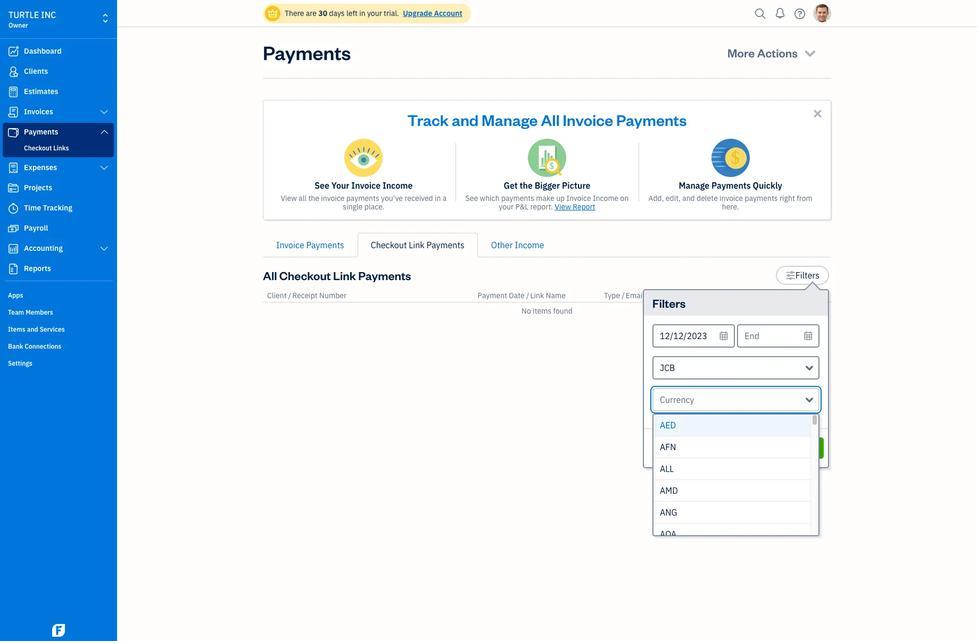 Task type: locate. For each thing, give the bounding box(es) containing it.
chevron large down image for invoices
[[99, 108, 109, 117]]

Start date in MM/DD/YYYY format text field
[[653, 325, 735, 348]]

view right make
[[555, 202, 571, 212]]

left
[[346, 9, 358, 18]]

all up client
[[263, 268, 277, 283]]

add,
[[649, 194, 664, 203]]

2 payments from the left
[[501, 194, 534, 203]]

clients
[[24, 67, 48, 76]]

all
[[299, 194, 307, 203]]

1 vertical spatial link
[[333, 268, 356, 283]]

1 vertical spatial in
[[435, 194, 441, 203]]

checkout up expenses
[[24, 144, 52, 152]]

account
[[434, 9, 462, 18]]

time tracking
[[24, 203, 72, 213]]

get the bigger picture
[[504, 180, 591, 191]]

clear button
[[653, 438, 736, 459]]

members
[[26, 309, 53, 317]]

3 payments from the left
[[745, 194, 778, 203]]

see inside see your invoice income view all the invoice payments you've received in a single place.
[[315, 180, 329, 191]]

1 vertical spatial your
[[499, 202, 514, 212]]

get
[[504, 180, 518, 191]]

2 horizontal spatial payments
[[745, 194, 778, 203]]

from
[[797, 194, 813, 203]]

client / receipt number
[[267, 291, 347, 301]]

dashboard link
[[3, 42, 114, 61]]

and inside 'link'
[[27, 326, 38, 334]]

make
[[536, 194, 555, 203]]

payment image
[[7, 127, 20, 138]]

see for which
[[466, 194, 478, 203]]

1 vertical spatial chevron large down image
[[99, 164, 109, 172]]

items
[[533, 307, 552, 316]]

chevron large down image up checkout links link
[[99, 128, 109, 136]]

2 vertical spatial income
[[515, 240, 544, 251]]

checkout links link
[[5, 142, 112, 155]]

1 vertical spatial the
[[308, 194, 319, 203]]

1 chevron large down image from the top
[[99, 128, 109, 136]]

2 horizontal spatial link
[[530, 291, 544, 301]]

0 horizontal spatial income
[[383, 180, 413, 191]]

2 horizontal spatial and
[[682, 194, 695, 203]]

up
[[556, 194, 565, 203]]

see your invoice income view all the invoice payments you've received in a single place.
[[281, 180, 447, 212]]

link up number on the top of page
[[333, 268, 356, 283]]

reports
[[24, 264, 51, 274]]

edit,
[[666, 194, 681, 203]]

link down received
[[409, 240, 425, 251]]

accounting
[[24, 244, 63, 253]]

more actions
[[728, 45, 798, 60]]

view inside see your invoice income view all the invoice payments you've received in a single place.
[[281, 194, 297, 203]]

/ left status on the top
[[802, 291, 805, 301]]

0 horizontal spatial and
[[27, 326, 38, 334]]

1 horizontal spatial link
[[409, 240, 425, 251]]

/ for type
[[622, 291, 625, 301]]

0 vertical spatial checkout
[[24, 144, 52, 152]]

chevron large down image down payroll link
[[99, 245, 109, 253]]

in right left
[[359, 9, 366, 18]]

filters right email
[[653, 296, 686, 311]]

0 vertical spatial link
[[409, 240, 425, 251]]

1 horizontal spatial view
[[555, 202, 571, 212]]

2 chevron large down image from the top
[[99, 164, 109, 172]]

0 horizontal spatial your
[[367, 9, 382, 18]]

received
[[405, 194, 433, 203]]

and right items
[[27, 326, 38, 334]]

found
[[553, 307, 573, 316]]

your
[[367, 9, 382, 18], [499, 202, 514, 212]]

income left on
[[593, 194, 619, 203]]

link
[[409, 240, 425, 251], [333, 268, 356, 283], [530, 291, 544, 301]]

0 vertical spatial your
[[367, 9, 382, 18]]

0 horizontal spatial checkout
[[24, 144, 52, 152]]

checkout for checkout links
[[24, 144, 52, 152]]

0 vertical spatial and
[[452, 110, 479, 130]]

0 horizontal spatial invoice
[[321, 194, 345, 203]]

1 vertical spatial filters
[[653, 296, 686, 311]]

2 horizontal spatial income
[[593, 194, 619, 203]]

list box containing aed
[[654, 415, 819, 546]]

1 vertical spatial see
[[466, 194, 478, 203]]

days
[[329, 9, 345, 18]]

items and services
[[8, 326, 65, 334]]

1 horizontal spatial your
[[499, 202, 514, 212]]

checkout
[[24, 144, 52, 152], [371, 240, 407, 251], [279, 268, 331, 283]]

/ right client
[[288, 291, 291, 301]]

all up get the bigger picture
[[541, 110, 560, 130]]

/ for amount
[[802, 291, 805, 301]]

in
[[359, 9, 366, 18], [435, 194, 441, 203]]

/ right date
[[526, 291, 529, 301]]

aed option
[[654, 415, 811, 437]]

chart image
[[7, 244, 20, 254]]

here.
[[722, 202, 739, 212]]

1 horizontal spatial manage
[[679, 180, 710, 191]]

which
[[480, 194, 500, 203]]

invoice inside manage payments quickly add, edit, and delete invoice payments right from here.
[[720, 194, 743, 203]]

turtle
[[9, 10, 39, 20]]

0 vertical spatial the
[[520, 180, 533, 191]]

chevron large down image for accounting
[[99, 245, 109, 253]]

chevron large down image inside the payments link
[[99, 128, 109, 136]]

chevron large down image for expenses
[[99, 164, 109, 172]]

1 / from the left
[[288, 291, 291, 301]]

1 horizontal spatial checkout
[[279, 268, 331, 283]]

invoice
[[563, 110, 613, 130], [352, 180, 381, 191], [567, 194, 591, 203], [276, 240, 304, 251]]

2 invoice from the left
[[720, 194, 743, 203]]

income right other at the top right of the page
[[515, 240, 544, 251]]

1 horizontal spatial the
[[520, 180, 533, 191]]

there
[[285, 9, 304, 18]]

chevron large down image down checkout links link
[[99, 164, 109, 172]]

1 invoice from the left
[[321, 194, 345, 203]]

see left which
[[466, 194, 478, 203]]

1 vertical spatial and
[[682, 194, 695, 203]]

dashboard image
[[7, 46, 20, 57]]

and
[[452, 110, 479, 130], [682, 194, 695, 203], [27, 326, 38, 334]]

settings
[[8, 360, 32, 368]]

your left the p&l
[[499, 202, 514, 212]]

manage
[[482, 110, 538, 130], [679, 180, 710, 191]]

2 chevron large down image from the top
[[99, 245, 109, 253]]

more actions button
[[718, 40, 827, 65]]

apply button
[[740, 438, 824, 459]]

client image
[[7, 67, 20, 77]]

checkout link payments link
[[358, 233, 478, 258]]

the right get
[[520, 180, 533, 191]]

see your invoice income image
[[345, 139, 383, 177]]

0 vertical spatial chevron large down image
[[99, 128, 109, 136]]

1 horizontal spatial all
[[541, 110, 560, 130]]

0 horizontal spatial in
[[359, 9, 366, 18]]

and right edit,
[[682, 194, 695, 203]]

chevron large down image up the payments link
[[99, 108, 109, 117]]

income inside see which payments make up invoice income on your p&l report.
[[593, 194, 619, 203]]

payments inside see which payments make up invoice income on your p&l report.
[[501, 194, 534, 203]]

client
[[267, 291, 287, 301]]

payments
[[346, 194, 379, 203], [501, 194, 534, 203], [745, 194, 778, 203]]

apply
[[769, 442, 795, 455]]

1 vertical spatial checkout
[[371, 240, 407, 251]]

0 vertical spatial see
[[315, 180, 329, 191]]

invoice payments
[[276, 240, 344, 251]]

view report
[[555, 202, 595, 212]]

filters button
[[776, 266, 829, 285]]

amd
[[660, 486, 678, 497]]

email
[[626, 291, 645, 301]]

and for manage
[[452, 110, 479, 130]]

in inside see your invoice income view all the invoice payments you've received in a single place.
[[435, 194, 441, 203]]

invoice right delete
[[720, 194, 743, 203]]

your left 'trial.'
[[367, 9, 382, 18]]

payment
[[478, 291, 507, 301]]

picture
[[562, 180, 591, 191]]

get the bigger picture image
[[528, 139, 566, 177]]

invoice down your
[[321, 194, 345, 203]]

0 vertical spatial in
[[359, 9, 366, 18]]

currency
[[660, 395, 694, 406]]

checkout up receipt
[[279, 268, 331, 283]]

team members
[[8, 309, 53, 317]]

1 vertical spatial income
[[593, 194, 619, 203]]

1 payments from the left
[[346, 194, 379, 203]]

3 / from the left
[[622, 291, 625, 301]]

invoice for your
[[321, 194, 345, 203]]

income
[[383, 180, 413, 191], [593, 194, 619, 203], [515, 240, 544, 251]]

settings image
[[786, 269, 796, 282]]

Currency field
[[653, 389, 820, 412]]

4 / from the left
[[802, 291, 805, 301]]

2 / from the left
[[526, 291, 529, 301]]

0 vertical spatial manage
[[482, 110, 538, 130]]

jcb
[[660, 363, 675, 374]]

trial.
[[384, 9, 399, 18]]

link up the items
[[530, 291, 544, 301]]

0 horizontal spatial the
[[308, 194, 319, 203]]

1 vertical spatial chevron large down image
[[99, 245, 109, 253]]

1 horizontal spatial and
[[452, 110, 479, 130]]

/ right type
[[622, 291, 625, 301]]

accounting link
[[3, 240, 114, 259]]

aoa
[[660, 530, 677, 540]]

expenses
[[24, 163, 57, 172]]

payments
[[263, 40, 351, 65], [616, 110, 687, 130], [24, 127, 58, 137], [712, 180, 751, 191], [306, 240, 344, 251], [427, 240, 465, 251], [358, 268, 411, 283]]

0 vertical spatial filters
[[796, 270, 820, 281]]

crown image
[[267, 8, 278, 19]]

on
[[620, 194, 629, 203]]

settings link
[[3, 356, 114, 372]]

close image
[[812, 108, 824, 120]]

0 horizontal spatial all
[[263, 268, 277, 283]]

payments down get
[[501, 194, 534, 203]]

in left the a
[[435, 194, 441, 203]]

see inside see which payments make up invoice income on your p&l report.
[[466, 194, 478, 203]]

go to help image
[[792, 6, 809, 22]]

and right track
[[452, 110, 479, 130]]

1 horizontal spatial invoice
[[720, 194, 743, 203]]

invoice inside see your invoice income view all the invoice payments you've received in a single place.
[[321, 194, 345, 203]]

1 horizontal spatial filters
[[796, 270, 820, 281]]

2 horizontal spatial checkout
[[371, 240, 407, 251]]

1 chevron large down image from the top
[[99, 108, 109, 117]]

0 vertical spatial chevron large down image
[[99, 108, 109, 117]]

0 horizontal spatial payments
[[346, 194, 379, 203]]

list box
[[654, 415, 819, 546]]

0 vertical spatial all
[[541, 110, 560, 130]]

0 vertical spatial income
[[383, 180, 413, 191]]

filters up amount / status
[[796, 270, 820, 281]]

checkout inside 'main' element
[[24, 144, 52, 152]]

checkout link payments
[[371, 240, 465, 251]]

no items found
[[522, 307, 573, 316]]

payments down quickly
[[745, 194, 778, 203]]

payments for add,
[[745, 194, 778, 203]]

payments inside manage payments quickly add, edit, and delete invoice payments right from here.
[[745, 194, 778, 203]]

checkout down place.
[[371, 240, 407, 251]]

1 horizontal spatial income
[[515, 240, 544, 251]]

payments down your
[[346, 194, 379, 203]]

manage payments quickly image
[[712, 139, 750, 177]]

income up you've
[[383, 180, 413, 191]]

all
[[541, 110, 560, 130], [263, 268, 277, 283]]

status
[[806, 291, 827, 301]]

the right all
[[308, 194, 319, 203]]

notifications image
[[772, 3, 789, 24]]

1 vertical spatial manage
[[679, 180, 710, 191]]

chevron large down image
[[99, 108, 109, 117], [99, 245, 109, 253]]

2 vertical spatial checkout
[[279, 268, 331, 283]]

1 horizontal spatial in
[[435, 194, 441, 203]]

number
[[319, 291, 347, 301]]

2 vertical spatial and
[[27, 326, 38, 334]]

report.
[[530, 202, 553, 212]]

all
[[660, 464, 674, 475]]

timer image
[[7, 203, 20, 214]]

see left your
[[315, 180, 329, 191]]

payments inside see your invoice income view all the invoice payments you've received in a single place.
[[346, 194, 379, 203]]

and for services
[[27, 326, 38, 334]]

1 horizontal spatial payments
[[501, 194, 534, 203]]

see
[[315, 180, 329, 191], [466, 194, 478, 203]]

0 horizontal spatial see
[[315, 180, 329, 191]]

1 horizontal spatial see
[[466, 194, 478, 203]]

see for your
[[315, 180, 329, 191]]

chevron large down image inside the invoices link
[[99, 108, 109, 117]]

0 horizontal spatial view
[[281, 194, 297, 203]]

all checkout link payments
[[263, 268, 411, 283]]

chevron large down image
[[99, 128, 109, 136], [99, 164, 109, 172]]

payments inside manage payments quickly add, edit, and delete invoice payments right from here.
[[712, 180, 751, 191]]

view left all
[[281, 194, 297, 203]]

the
[[520, 180, 533, 191], [308, 194, 319, 203]]



Task type: describe. For each thing, give the bounding box(es) containing it.
bank connections link
[[3, 339, 114, 355]]

freshbooks image
[[50, 625, 67, 638]]

date
[[509, 291, 525, 301]]

chevrondown image
[[803, 45, 818, 60]]

money image
[[7, 224, 20, 234]]

amount button
[[774, 291, 800, 301]]

manage inside manage payments quickly add, edit, and delete invoice payments right from here.
[[679, 180, 710, 191]]

payments for income
[[346, 194, 379, 203]]

JCB field
[[653, 357, 820, 380]]

single
[[343, 202, 363, 212]]

upgrade
[[403, 9, 432, 18]]

expense image
[[7, 163, 20, 174]]

0 horizontal spatial manage
[[482, 110, 538, 130]]

right
[[780, 194, 795, 203]]

ang option
[[654, 502, 811, 524]]

invoice payments link
[[263, 233, 358, 258]]

owner
[[9, 21, 28, 29]]

checkout for checkout link payments
[[371, 240, 407, 251]]

End date in MM/DD/YYYY format text field
[[737, 325, 820, 348]]

1 vertical spatial all
[[263, 268, 277, 283]]

projects link
[[3, 179, 114, 198]]

more
[[728, 45, 755, 60]]

your
[[331, 180, 350, 191]]

there are 30 days left in your trial. upgrade account
[[285, 9, 462, 18]]

expenses link
[[3, 159, 114, 178]]

amount
[[774, 291, 800, 301]]

manage payments quickly add, edit, and delete invoice payments right from here.
[[649, 180, 813, 212]]

aed
[[660, 421, 676, 431]]

0 horizontal spatial filters
[[653, 296, 686, 311]]

payment date / link name
[[478, 291, 566, 301]]

name
[[546, 291, 566, 301]]

main element
[[0, 0, 144, 642]]

all option
[[654, 459, 811, 481]]

invoice inside see your invoice income view all the invoice payments you've received in a single place.
[[352, 180, 381, 191]]

payments inside 'main' element
[[24, 127, 58, 137]]

track
[[408, 110, 449, 130]]

and inside manage payments quickly add, edit, and delete invoice payments right from here.
[[682, 194, 695, 203]]

invoices link
[[3, 103, 114, 122]]

quickly
[[753, 180, 782, 191]]

payments link
[[3, 123, 114, 142]]

tracking
[[43, 203, 72, 213]]

0 horizontal spatial link
[[333, 268, 356, 283]]

chevron large down image for payments
[[99, 128, 109, 136]]

links
[[53, 144, 69, 152]]

type / email
[[604, 291, 645, 301]]

bank
[[8, 343, 23, 351]]

income inside see your invoice income view all the invoice payments you've received in a single place.
[[383, 180, 413, 191]]

payroll
[[24, 224, 48, 233]]

connections
[[25, 343, 61, 351]]

other income
[[491, 240, 544, 251]]

your inside see which payments make up invoice income on your p&l report.
[[499, 202, 514, 212]]

p&l
[[515, 202, 529, 212]]

you've
[[381, 194, 403, 203]]

clear
[[682, 442, 706, 455]]

apps link
[[3, 287, 114, 303]]

the inside see your invoice income view all the invoice payments you've received in a single place.
[[308, 194, 319, 203]]

receipt
[[292, 291, 318, 301]]

payroll link
[[3, 219, 114, 238]]

payment date button
[[478, 291, 525, 301]]

are
[[306, 9, 317, 18]]

aoa option
[[654, 524, 811, 546]]

report image
[[7, 264, 20, 275]]

report
[[573, 202, 595, 212]]

apps
[[8, 292, 23, 300]]

filters inside dropdown button
[[796, 270, 820, 281]]

afn option
[[654, 437, 811, 459]]

projects
[[24, 183, 52, 193]]

bank connections
[[8, 343, 61, 351]]

estimates
[[24, 87, 58, 96]]

bigger
[[535, 180, 560, 191]]

time
[[24, 203, 41, 213]]

estimate image
[[7, 87, 20, 97]]

a
[[443, 194, 447, 203]]

type
[[604, 291, 620, 301]]

place.
[[365, 202, 385, 212]]

amd option
[[654, 481, 811, 502]]

actions
[[757, 45, 798, 60]]

services
[[40, 326, 65, 334]]

track and manage all invoice payments
[[408, 110, 687, 130]]

invoice image
[[7, 107, 20, 118]]

other
[[491, 240, 513, 251]]

search image
[[752, 6, 769, 22]]

clients link
[[3, 62, 114, 81]]

ang
[[660, 508, 677, 518]]

see which payments make up invoice income on your p&l report.
[[466, 194, 629, 212]]

/ for client
[[288, 291, 291, 301]]

2 vertical spatial link
[[530, 291, 544, 301]]

inc
[[41, 10, 56, 20]]

amount / status
[[774, 291, 827, 301]]

team
[[8, 309, 24, 317]]

invoice for payments
[[720, 194, 743, 203]]

invoices
[[24, 107, 53, 117]]

project image
[[7, 183, 20, 194]]

items and services link
[[3, 322, 114, 337]]

invoice inside see which payments make up invoice income on your p&l report.
[[567, 194, 591, 203]]

dashboard
[[24, 46, 62, 56]]

no
[[522, 307, 531, 316]]

team members link
[[3, 304, 114, 320]]

time tracking link
[[3, 199, 114, 218]]



Task type: vqa. For each thing, say whether or not it's contained in the screenshot.
the Payments inside the Payments link
no



